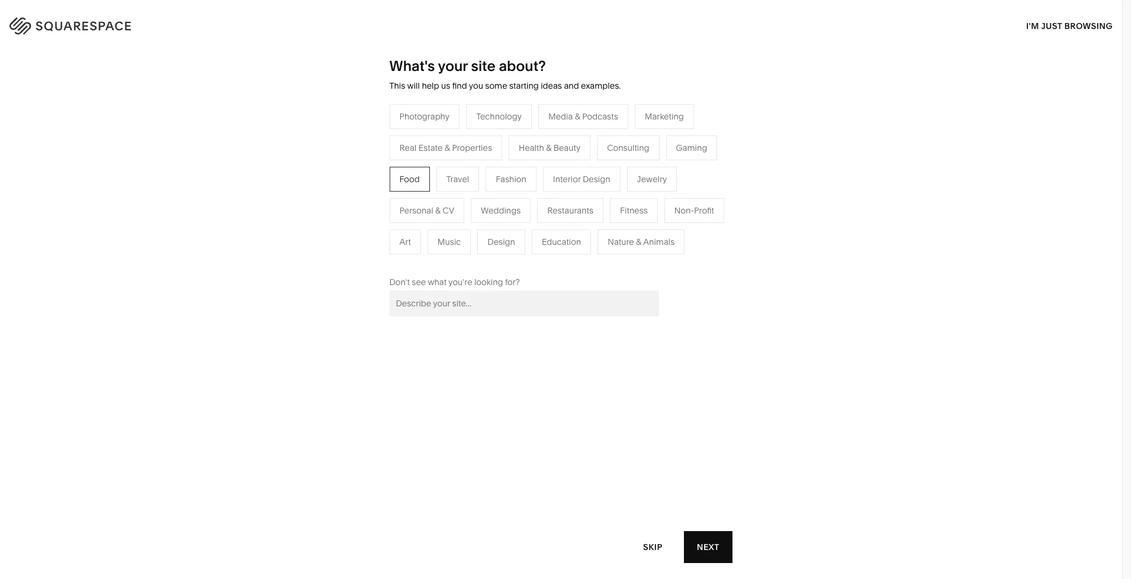 Task type: describe. For each thing, give the bounding box(es) containing it.
estate inside real estate & properties "radio"
[[419, 143, 443, 153]]

Gaming radio
[[666, 136, 717, 160]]

cv
[[443, 205, 454, 216]]

0 vertical spatial nature & animals
[[553, 182, 620, 193]]

Food radio
[[389, 167, 430, 192]]

help
[[422, 81, 439, 91]]

Travel radio
[[436, 167, 479, 192]]

community & non-profits link
[[303, 218, 414, 228]]

Consulting radio
[[597, 136, 660, 160]]

home & decor
[[553, 165, 611, 175]]

education
[[542, 237, 581, 247]]

personal & cv
[[399, 205, 454, 216]]

0 horizontal spatial fitness
[[553, 200, 581, 211]]

log             in
[[1079, 18, 1108, 29]]

& down home & decor
[[582, 182, 587, 193]]

Media & Podcasts radio
[[538, 104, 628, 129]]

starting
[[509, 81, 539, 91]]

in
[[1099, 18, 1108, 29]]

find
[[452, 81, 467, 91]]

music
[[438, 237, 461, 247]]

art
[[399, 237, 411, 247]]

1 vertical spatial properties
[[481, 253, 521, 264]]

you
[[469, 81, 483, 91]]

Health & Beauty radio
[[509, 136, 591, 160]]

& right community
[[351, 218, 356, 228]]

log
[[1079, 18, 1097, 29]]

will
[[407, 81, 420, 91]]

Nature & Animals radio
[[598, 230, 685, 255]]

profits
[[378, 218, 402, 228]]

skip
[[643, 542, 662, 553]]

0 horizontal spatial media & podcasts
[[428, 200, 498, 211]]

Non-Profit radio
[[664, 198, 724, 223]]

travel link
[[428, 165, 463, 175]]

travel inside radio
[[446, 174, 469, 185]]

don't see what you're looking for?
[[389, 277, 520, 288]]

& inside radio
[[435, 205, 441, 216]]

consulting
[[607, 143, 649, 153]]

what
[[428, 277, 447, 288]]

degraw element
[[403, 405, 720, 580]]

media & podcasts link
[[428, 200, 510, 211]]

photography
[[399, 111, 450, 122]]

Don't see what you're looking for? field
[[389, 291, 659, 317]]

log             in link
[[1079, 18, 1108, 29]]

Marketing radio
[[635, 104, 694, 129]]

events link
[[428, 218, 466, 228]]

degraw image
[[403, 405, 720, 580]]

Design radio
[[478, 230, 525, 255]]

Real Estate & Properties radio
[[389, 136, 502, 160]]

0 horizontal spatial nature
[[553, 182, 580, 193]]

health
[[519, 143, 544, 153]]

see
[[412, 277, 426, 288]]

about?
[[499, 57, 546, 75]]

i'm just browsing link
[[1026, 9, 1113, 42]]

Music radio
[[428, 230, 471, 255]]

food
[[399, 174, 420, 185]]

events
[[428, 218, 454, 228]]

for?
[[505, 277, 520, 288]]

what's your site about? this will help us find you some starting ideas and examples.
[[389, 57, 621, 91]]

nature & animals inside option
[[608, 237, 675, 247]]

1 vertical spatial media
[[428, 200, 453, 211]]

& down the fitness radio
[[636, 237, 642, 247]]

squarespace logo link
[[24, 14, 240, 33]]

nature inside option
[[608, 237, 634, 247]]

weddings inside option
[[481, 205, 521, 216]]

0 horizontal spatial animals
[[589, 182, 620, 193]]

& inside option
[[546, 143, 552, 153]]

Technology radio
[[466, 104, 532, 129]]

your
[[438, 57, 468, 75]]

Jewelry radio
[[627, 167, 677, 192]]

interior design
[[553, 174, 610, 185]]

i'm
[[1026, 20, 1039, 31]]

technology
[[476, 111, 522, 122]]

Fitness radio
[[610, 198, 658, 223]]

looking
[[474, 277, 503, 288]]

gaming
[[676, 143, 707, 153]]

jewelry
[[637, 174, 667, 185]]

non- inside option
[[675, 205, 694, 216]]



Task type: vqa. For each thing, say whether or not it's contained in the screenshot.
your
yes



Task type: locate. For each thing, give the bounding box(es) containing it.
real inside "radio"
[[399, 143, 417, 153]]

fitness
[[553, 200, 581, 211], [620, 205, 648, 216]]

1 horizontal spatial podcasts
[[582, 111, 618, 122]]

1 vertical spatial real
[[428, 253, 445, 264]]

nature & animals down home & decor link
[[553, 182, 620, 193]]

Personal & CV radio
[[389, 198, 464, 223]]

what's
[[389, 57, 435, 75]]

properties
[[452, 143, 492, 153], [481, 253, 521, 264]]

0 vertical spatial media & podcasts
[[548, 111, 618, 122]]

restaurants down "travel" link
[[428, 182, 474, 193]]

1 vertical spatial nature
[[608, 237, 634, 247]]

decor
[[587, 165, 611, 175]]

properties inside "radio"
[[452, 143, 492, 153]]

weddings link
[[428, 236, 480, 246]]

& left the cv at the left top of page
[[435, 205, 441, 216]]

media up events
[[428, 200, 453, 211]]

media & podcasts down restaurants link
[[428, 200, 498, 211]]

1 vertical spatial estate
[[447, 253, 472, 264]]

Interior Design radio
[[543, 167, 620, 192]]

1 vertical spatial design
[[488, 237, 515, 247]]

nature & animals link
[[553, 182, 632, 193]]

0 vertical spatial weddings
[[481, 205, 521, 216]]

estate
[[419, 143, 443, 153], [447, 253, 472, 264]]

us
[[441, 81, 450, 91]]

0 horizontal spatial weddings
[[428, 236, 468, 246]]

0 vertical spatial media
[[548, 111, 573, 122]]

i'm just browsing
[[1026, 20, 1113, 31]]

0 vertical spatial real
[[399, 143, 417, 153]]

1 vertical spatial media & podcasts
[[428, 200, 498, 211]]

& right the cv at the left top of page
[[455, 200, 460, 211]]

0 vertical spatial real estate & properties
[[399, 143, 492, 153]]

media & podcasts
[[548, 111, 618, 122], [428, 200, 498, 211]]

examples.
[[581, 81, 621, 91]]

non-profit
[[675, 205, 714, 216]]

Fashion radio
[[486, 167, 536, 192]]

1 vertical spatial podcasts
[[462, 200, 498, 211]]

Restaurants radio
[[537, 198, 604, 223]]

community & non-profits
[[303, 218, 402, 228]]

podcasts down restaurants link
[[462, 200, 498, 211]]

properties up "travel" link
[[452, 143, 492, 153]]

browsing
[[1065, 20, 1113, 31]]

media & podcasts inside media & podcasts option
[[548, 111, 618, 122]]

1 horizontal spatial real
[[428, 253, 445, 264]]

real up food
[[399, 143, 417, 153]]

podcasts
[[582, 111, 618, 122], [462, 200, 498, 211]]

podcasts inside option
[[582, 111, 618, 122]]

1 horizontal spatial animals
[[643, 237, 675, 247]]

nature & animals
[[553, 182, 620, 193], [608, 237, 675, 247]]

1 vertical spatial weddings
[[428, 236, 468, 246]]

properties up for?
[[481, 253, 521, 264]]

1 vertical spatial nature & animals
[[608, 237, 675, 247]]

community
[[303, 218, 349, 228]]

0 vertical spatial estate
[[419, 143, 443, 153]]

1 horizontal spatial restaurants
[[547, 205, 593, 216]]

fitness up nature & animals option
[[620, 205, 648, 216]]

don't
[[389, 277, 410, 288]]

0 horizontal spatial estate
[[419, 143, 443, 153]]

real estate & properties
[[399, 143, 492, 153], [428, 253, 521, 264]]

fitness link
[[553, 200, 593, 211]]

media inside option
[[548, 111, 573, 122]]

&
[[575, 111, 580, 122], [445, 143, 450, 153], [546, 143, 552, 153], [579, 165, 585, 175], [582, 182, 587, 193], [455, 200, 460, 211], [435, 205, 441, 216], [351, 218, 356, 228], [636, 237, 642, 247], [474, 253, 479, 264]]

weddings
[[481, 205, 521, 216], [428, 236, 468, 246]]

design
[[583, 174, 610, 185], [488, 237, 515, 247]]

fashion
[[496, 174, 526, 185]]

marketing
[[645, 111, 684, 122]]

restaurants down interior
[[547, 205, 593, 216]]

weddings down the events link
[[428, 236, 468, 246]]

0 horizontal spatial media
[[428, 200, 453, 211]]

0 vertical spatial properties
[[452, 143, 492, 153]]

squarespace logo image
[[24, 14, 155, 33]]

and
[[564, 81, 579, 91]]

estate down weddings link
[[447, 253, 472, 264]]

0 vertical spatial non-
[[675, 205, 694, 216]]

1 horizontal spatial media & podcasts
[[548, 111, 618, 122]]

0 horizontal spatial podcasts
[[462, 200, 498, 211]]

1 horizontal spatial weddings
[[481, 205, 521, 216]]

& right home
[[579, 165, 585, 175]]

personal
[[399, 205, 433, 216]]

this
[[389, 81, 405, 91]]

Education radio
[[532, 230, 591, 255]]

media & podcasts down and
[[548, 111, 618, 122]]

next
[[697, 542, 720, 553]]

fitness down interior
[[553, 200, 581, 211]]

animals
[[589, 182, 620, 193], [643, 237, 675, 247]]

beauty
[[554, 143, 581, 153]]

& inside "radio"
[[445, 143, 450, 153]]

media up beauty
[[548, 111, 573, 122]]

1 horizontal spatial media
[[548, 111, 573, 122]]

nature down home
[[553, 182, 580, 193]]

Photography radio
[[389, 104, 460, 129]]

home
[[553, 165, 577, 175]]

real down music
[[428, 253, 445, 264]]

1 horizontal spatial estate
[[447, 253, 472, 264]]

some
[[485, 81, 507, 91]]

design inside design radio
[[488, 237, 515, 247]]

1 horizontal spatial nature
[[608, 237, 634, 247]]

Weddings radio
[[471, 198, 531, 223]]

real estate & properties down weddings link
[[428, 253, 521, 264]]

0 horizontal spatial real
[[399, 143, 417, 153]]

just
[[1041, 20, 1062, 31]]

health & beauty
[[519, 143, 581, 153]]

real estate & properties up "travel" link
[[399, 143, 492, 153]]

animals inside option
[[643, 237, 675, 247]]

0 vertical spatial design
[[583, 174, 610, 185]]

travel
[[428, 165, 451, 175], [446, 174, 469, 185]]

1 vertical spatial real estate & properties
[[428, 253, 521, 264]]

nature down the fitness radio
[[608, 237, 634, 247]]

1 vertical spatial non-
[[358, 218, 378, 228]]

0 vertical spatial restaurants
[[428, 182, 474, 193]]

0 vertical spatial animals
[[589, 182, 620, 193]]

real estate & properties link
[[428, 253, 533, 264]]

home & decor link
[[553, 165, 623, 175]]

restaurants link
[[428, 182, 486, 193]]

skip button
[[630, 532, 675, 564]]

site
[[471, 57, 496, 75]]

0 horizontal spatial design
[[488, 237, 515, 247]]

0 vertical spatial nature
[[553, 182, 580, 193]]

interior
[[553, 174, 581, 185]]

design inside interior design radio
[[583, 174, 610, 185]]

0 horizontal spatial non-
[[358, 218, 378, 228]]

estate up "travel" link
[[419, 143, 443, 153]]

1 horizontal spatial non-
[[675, 205, 694, 216]]

animals down the fitness radio
[[643, 237, 675, 247]]

restaurants
[[428, 182, 474, 193], [547, 205, 593, 216]]

& up looking
[[474, 253, 479, 264]]

podcasts down examples.
[[582, 111, 618, 122]]

nature & animals down the fitness radio
[[608, 237, 675, 247]]

animals down decor
[[589, 182, 620, 193]]

travel up media & podcasts link
[[446, 174, 469, 185]]

1 vertical spatial restaurants
[[547, 205, 593, 216]]

& right health
[[546, 143, 552, 153]]

media
[[548, 111, 573, 122], [428, 200, 453, 211]]

you're
[[448, 277, 472, 288]]

nature
[[553, 182, 580, 193], [608, 237, 634, 247]]

profit
[[694, 205, 714, 216]]

restaurants inside "option"
[[547, 205, 593, 216]]

Art radio
[[389, 230, 421, 255]]

real estate & properties inside real estate & properties "radio"
[[399, 143, 492, 153]]

non-
[[675, 205, 694, 216], [358, 218, 378, 228]]

1 vertical spatial animals
[[643, 237, 675, 247]]

ideas
[[541, 81, 562, 91]]

0 horizontal spatial restaurants
[[428, 182, 474, 193]]

0 vertical spatial podcasts
[[582, 111, 618, 122]]

1 horizontal spatial fitness
[[620, 205, 648, 216]]

travel down real estate & properties "radio"
[[428, 165, 451, 175]]

fitness inside radio
[[620, 205, 648, 216]]

& down and
[[575, 111, 580, 122]]

next button
[[684, 532, 733, 564]]

real
[[399, 143, 417, 153], [428, 253, 445, 264]]

1 horizontal spatial design
[[583, 174, 610, 185]]

weddings up design radio
[[481, 205, 521, 216]]

& up "travel" link
[[445, 143, 450, 153]]



